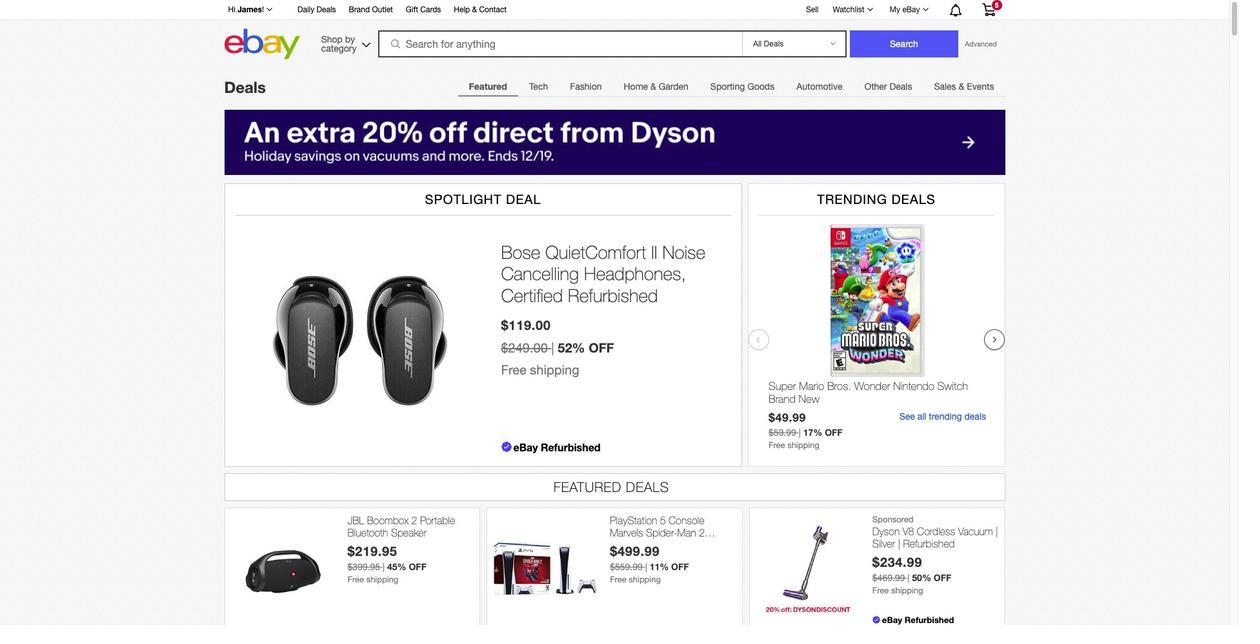 Task type: locate. For each thing, give the bounding box(es) containing it.
off right 11%
[[672, 561, 689, 572]]

outlet
[[372, 5, 393, 14]]

noise
[[663, 241, 706, 263]]

17%
[[803, 427, 822, 438]]

none submit inside shop by category banner
[[850, 30, 959, 57]]

off right 17% on the bottom of the page
[[825, 427, 843, 438]]

sporting
[[711, 81, 745, 92]]

deal
[[506, 192, 541, 207]]

0 vertical spatial 2
[[412, 515, 417, 526]]

shipping inside sponsored dyson v8 cordless vacuum | silver | refurbished $234.99 $469.99 | 50% off free shipping
[[892, 586, 924, 595]]

help & contact link
[[454, 3, 507, 17]]

brand
[[349, 5, 370, 14], [769, 393, 796, 406]]

0 horizontal spatial 5
[[660, 515, 666, 526]]

shipping down 11%
[[629, 575, 661, 584]]

0 horizontal spatial ebay refurbished
[[514, 441, 601, 453]]

$499.99 $559.99 | 11% off free shipping
[[610, 543, 689, 584]]

0 vertical spatial ebay refurbished
[[514, 441, 601, 453]]

$249.00 | 52% off
[[501, 339, 614, 355]]

shipping down 50%
[[892, 586, 924, 595]]

featured menu bar
[[458, 73, 1006, 99]]

0 horizontal spatial &
[[472, 5, 477, 14]]

off inside $499.99 $559.99 | 11% off free shipping
[[672, 561, 689, 572]]

1 vertical spatial brand
[[769, 393, 796, 406]]

& right home
[[651, 81, 657, 92]]

all
[[918, 411, 927, 422]]

brand inside super mario bros. wonder  nintendo switch brand new
[[769, 393, 796, 406]]

spider-
[[646, 527, 678, 539]]

shipping down $249.00 | 52% off
[[530, 362, 580, 377]]

deals inside account "navigation"
[[317, 5, 336, 14]]

off inside jbl boombox 2 portable bluetooth speaker $219.95 $399.95 | 45% off free shipping
[[409, 561, 427, 572]]

sell link
[[801, 5, 825, 14]]

shop by category banner
[[221, 0, 1006, 63]]

bose quietcomfort ii noise cancelling headphones, certified refurbished
[[501, 241, 706, 306]]

super mario bros. wonder  nintendo switch brand new link
[[769, 380, 986, 409]]

refurbished down headphones,
[[568, 285, 658, 306]]

help
[[454, 5, 470, 14]]

5 up advanced link
[[995, 1, 999, 9]]

2 horizontal spatial &
[[959, 81, 965, 92]]

off right 45%
[[409, 561, 427, 572]]

brand left outlet
[[349, 5, 370, 14]]

& for contact
[[472, 5, 477, 14]]

featured up playstation
[[554, 479, 622, 494]]

fashion link
[[559, 74, 613, 99]]

deals
[[317, 5, 336, 14], [224, 78, 266, 96], [890, 81, 913, 92], [892, 192, 936, 207], [626, 479, 670, 494]]

jbl
[[348, 515, 364, 526]]

1 horizontal spatial featured
[[554, 479, 622, 494]]

nintendo
[[893, 380, 934, 392]]

refurbished inside sponsored dyson v8 cordless vacuum | silver | refurbished $234.99 $469.99 | 50% off free shipping
[[904, 538, 955, 549]]

1 vertical spatial featured
[[554, 479, 622, 494]]

|
[[552, 340, 555, 355], [799, 427, 801, 438], [996, 525, 999, 537], [899, 538, 901, 549], [383, 562, 385, 572], [645, 562, 647, 572], [908, 573, 910, 583]]

free down $399.95 on the left bottom
[[348, 575, 364, 584]]

daily deals
[[298, 5, 336, 14]]

| left 17% on the bottom of the page
[[799, 427, 801, 438]]

&
[[472, 5, 477, 14], [651, 81, 657, 92], [959, 81, 965, 92]]

2 inside playstation 5 console marvels spider-man 2 bundle
[[699, 527, 705, 539]]

$469.99
[[873, 573, 906, 583]]

featured
[[469, 81, 507, 92], [554, 479, 622, 494]]

1 horizontal spatial ebay refurbished
[[883, 615, 955, 625]]

1 horizontal spatial 2
[[699, 527, 705, 539]]

0 vertical spatial 5
[[995, 1, 999, 9]]

spotlight
[[425, 192, 502, 207]]

& right sales
[[959, 81, 965, 92]]

portable
[[420, 515, 455, 526]]

featured left tech link
[[469, 81, 507, 92]]

$119.00
[[501, 317, 551, 332]]

0 horizontal spatial brand
[[349, 5, 370, 14]]

v8
[[903, 525, 915, 537]]

playstation 5 console marvels spider-man 2 bundle
[[610, 515, 705, 551]]

other
[[865, 81, 888, 92]]

garden
[[659, 81, 689, 92]]

deals for trending deals
[[892, 192, 936, 207]]

bose
[[501, 241, 541, 263]]

my ebay
[[890, 5, 920, 14]]

off right 52%
[[589, 339, 614, 355]]

0 horizontal spatial 2
[[412, 515, 417, 526]]

jbl boombox 2 portable bluetooth speaker link
[[348, 515, 473, 539]]

ebay
[[903, 5, 920, 14], [514, 441, 538, 453], [883, 615, 903, 625]]

home & garden link
[[613, 74, 700, 99]]

1 vertical spatial 2
[[699, 527, 705, 539]]

sporting goods link
[[700, 74, 786, 99]]

1 horizontal spatial 5
[[995, 1, 999, 9]]

an extra 20% off direct from dyson holiday savings on vacuums and more. ends 12/19. image
[[224, 110, 1006, 175]]

refurbished
[[568, 285, 658, 306], [541, 441, 601, 453], [904, 538, 955, 549], [905, 615, 955, 625]]

featured inside menu bar
[[469, 81, 507, 92]]

0 vertical spatial ebay
[[903, 5, 920, 14]]

featured for featured
[[469, 81, 507, 92]]

shipping
[[530, 362, 580, 377], [787, 440, 820, 450], [367, 575, 399, 584], [629, 575, 661, 584], [892, 586, 924, 595]]

events
[[967, 81, 995, 92]]

0 vertical spatial brand
[[349, 5, 370, 14]]

| left 50%
[[908, 573, 910, 583]]

bundle
[[610, 539, 640, 551]]

free down $59.99
[[769, 440, 785, 450]]

None submit
[[850, 30, 959, 57]]

2 right the man
[[699, 527, 705, 539]]

refurbished down the cordless
[[904, 538, 955, 549]]

sales
[[935, 81, 957, 92]]

shipping inside $59.99 | 17% off free shipping
[[787, 440, 820, 450]]

off inside sponsored dyson v8 cordless vacuum | silver | refurbished $234.99 $469.99 | 50% off free shipping
[[934, 572, 952, 583]]

shipping down 45%
[[367, 575, 399, 584]]

1 vertical spatial 5
[[660, 515, 666, 526]]

0 vertical spatial featured
[[469, 81, 507, 92]]

| left 52%
[[552, 340, 555, 355]]

silver
[[873, 538, 896, 549]]

contact
[[479, 5, 507, 14]]

watchlist
[[833, 5, 865, 14]]

new
[[799, 393, 820, 406]]

deals inside featured menu bar
[[890, 81, 913, 92]]

automotive
[[797, 81, 843, 92]]

sell
[[806, 5, 819, 14]]

| left 45%
[[383, 562, 385, 572]]

| left 11%
[[645, 562, 647, 572]]

deals for featured deals
[[626, 479, 670, 494]]

super
[[769, 380, 796, 392]]

advanced link
[[959, 31, 1004, 57]]

5 up spider-
[[660, 515, 666, 526]]

hi
[[228, 5, 236, 14]]

free down $249.00
[[501, 362, 527, 377]]

0 horizontal spatial featured
[[469, 81, 507, 92]]

brand down "super"
[[769, 393, 796, 406]]

& inside account "navigation"
[[472, 5, 477, 14]]

deals for daily deals
[[317, 5, 336, 14]]

Search for anything text field
[[380, 32, 740, 56]]

free inside jbl boombox 2 portable bluetooth speaker $219.95 $399.95 | 45% off free shipping
[[348, 575, 364, 584]]

& right help
[[472, 5, 477, 14]]

featured link
[[458, 74, 518, 99]]

boombox
[[367, 515, 409, 526]]

1 vertical spatial ebay refurbished
[[883, 615, 955, 625]]

featured tab list
[[458, 73, 1006, 99]]

hi james !
[[228, 5, 264, 14]]

5
[[995, 1, 999, 9], [660, 515, 666, 526]]

shipping inside jbl boombox 2 portable bluetooth speaker $219.95 $399.95 | 45% off free shipping
[[367, 575, 399, 584]]

quietcomfort
[[546, 241, 647, 263]]

ebay refurbished
[[514, 441, 601, 453], [883, 615, 955, 625]]

| right silver
[[899, 538, 901, 549]]

featured for featured deals
[[554, 479, 622, 494]]

certified
[[501, 285, 563, 306]]

watchlist link
[[826, 2, 879, 17]]

free down $559.99
[[610, 575, 627, 584]]

shop by category button
[[316, 29, 374, 56]]

ebay inside account "navigation"
[[903, 5, 920, 14]]

brand outlet
[[349, 5, 393, 14]]

deals
[[965, 411, 986, 422]]

shipping down 17% on the bottom of the page
[[787, 440, 820, 450]]

2 up speaker
[[412, 515, 417, 526]]

free down $469.99
[[873, 586, 889, 595]]

bros.
[[827, 380, 851, 392]]

off right 50%
[[934, 572, 952, 583]]

1 horizontal spatial brand
[[769, 393, 796, 406]]

1 horizontal spatial &
[[651, 81, 657, 92]]

5 link
[[975, 0, 1004, 19]]

2
[[412, 515, 417, 526], [699, 527, 705, 539]]

!
[[262, 5, 264, 14]]



Task type: describe. For each thing, give the bounding box(es) containing it.
free inside $59.99 | 17% off free shipping
[[769, 440, 785, 450]]

$249.00
[[501, 340, 548, 355]]

deals link
[[224, 78, 266, 96]]

tech
[[529, 81, 548, 92]]

| right "vacuum"
[[996, 525, 999, 537]]

sponsored dyson v8 cordless vacuum | silver | refurbished $234.99 $469.99 | 50% off free shipping
[[873, 515, 999, 595]]

bose quietcomfort ii noise cancelling headphones, certified refurbished link
[[501, 241, 729, 306]]

advanced
[[965, 40, 997, 48]]

sales & events
[[935, 81, 995, 92]]

shop by category
[[321, 34, 357, 53]]

5 inside account "navigation"
[[995, 1, 999, 9]]

| inside jbl boombox 2 portable bluetooth speaker $219.95 $399.95 | 45% off free shipping
[[383, 562, 385, 572]]

deals for other deals
[[890, 81, 913, 92]]

playstation
[[610, 515, 658, 526]]

bluetooth
[[348, 527, 388, 539]]

sporting goods
[[711, 81, 775, 92]]

$559.99
[[610, 562, 643, 572]]

45%
[[387, 561, 407, 572]]

sales & events link
[[924, 74, 1006, 99]]

console
[[669, 515, 705, 526]]

| inside $59.99 | 17% off free shipping
[[799, 427, 801, 438]]

refurbished up featured deals
[[541, 441, 601, 453]]

50%
[[913, 572, 932, 583]]

& for garden
[[651, 81, 657, 92]]

switch
[[938, 380, 968, 392]]

$59.99
[[769, 427, 796, 438]]

free inside $499.99 $559.99 | 11% off free shipping
[[610, 575, 627, 584]]

& for events
[[959, 81, 965, 92]]

11%
[[650, 561, 669, 572]]

mario
[[799, 380, 824, 392]]

52%
[[558, 339, 585, 355]]

refurbished inside the bose quietcomfort ii noise cancelling headphones, certified refurbished
[[568, 285, 658, 306]]

brand outlet link
[[349, 3, 393, 17]]

ii
[[652, 241, 658, 263]]

daily
[[298, 5, 315, 14]]

cards
[[421, 5, 441, 14]]

$234.99
[[873, 554, 923, 570]]

gift cards link
[[406, 3, 441, 17]]

trending deals
[[818, 192, 936, 207]]

by
[[345, 34, 355, 44]]

cordless
[[917, 525, 956, 537]]

dyson
[[873, 525, 900, 537]]

trending
[[818, 192, 888, 207]]

free shipping
[[501, 362, 580, 377]]

$59.99 | 17% off free shipping
[[769, 427, 843, 450]]

see all trending deals link
[[900, 411, 986, 422]]

super mario bros. wonder  nintendo switch brand new
[[769, 380, 968, 406]]

see
[[900, 411, 915, 422]]

1 vertical spatial ebay
[[514, 441, 538, 453]]

home & garden
[[624, 81, 689, 92]]

tech link
[[518, 74, 559, 99]]

refurbished down 50%
[[905, 615, 955, 625]]

shop
[[321, 34, 343, 44]]

account navigation
[[221, 0, 1006, 20]]

cancelling
[[501, 263, 579, 284]]

wonder
[[854, 380, 890, 392]]

2 vertical spatial ebay
[[883, 615, 903, 625]]

my
[[890, 5, 901, 14]]

free inside sponsored dyson v8 cordless vacuum | silver | refurbished $234.99 $469.99 | 50% off free shipping
[[873, 586, 889, 595]]

brand inside account "navigation"
[[349, 5, 370, 14]]

headphones,
[[584, 263, 687, 284]]

playstation 5 console marvels spider-man 2 bundle link
[[610, 515, 736, 551]]

help & contact
[[454, 5, 507, 14]]

jbl boombox 2 portable bluetooth speaker $219.95 $399.95 | 45% off free shipping
[[348, 515, 455, 584]]

featured deals
[[554, 479, 670, 494]]

my ebay link
[[883, 2, 935, 17]]

dyson v8 cordless vacuum | silver | refurbished link
[[873, 525, 999, 550]]

off inside $59.99 | 17% off free shipping
[[825, 427, 843, 438]]

other deals link
[[854, 74, 924, 99]]

spotlight deal
[[425, 192, 541, 207]]

vacuum
[[959, 525, 993, 537]]

| inside $249.00 | 52% off
[[552, 340, 555, 355]]

sponsored
[[873, 515, 914, 524]]

$219.95
[[348, 543, 398, 559]]

fashion
[[570, 81, 602, 92]]

$399.95
[[348, 562, 380, 572]]

marvels
[[610, 527, 643, 539]]

see all trending deals
[[900, 411, 986, 422]]

automotive link
[[786, 74, 854, 99]]

5 inside playstation 5 console marvels spider-man 2 bundle
[[660, 515, 666, 526]]

| inside $499.99 $559.99 | 11% off free shipping
[[645, 562, 647, 572]]

daily deals link
[[298, 3, 336, 17]]

james
[[238, 5, 262, 14]]

goods
[[748, 81, 775, 92]]

$49.99
[[769, 411, 806, 424]]

shipping inside $499.99 $559.99 | 11% off free shipping
[[629, 575, 661, 584]]

2 inside jbl boombox 2 portable bluetooth speaker $219.95 $399.95 | 45% off free shipping
[[412, 515, 417, 526]]

gift cards
[[406, 5, 441, 14]]



Task type: vqa. For each thing, say whether or not it's contained in the screenshot.
Events
yes



